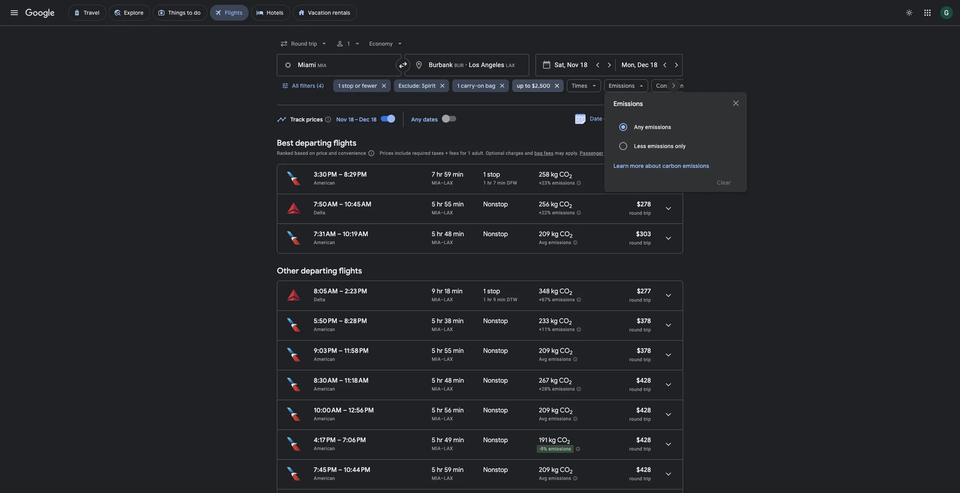 Task type: vqa. For each thing, say whether or not it's contained in the screenshot.


Task type: describe. For each thing, give the bounding box(es) containing it.
8:28 pm
[[345, 317, 367, 325]]

348
[[539, 287, 550, 295]]

may
[[555, 150, 565, 156]]

Departure text field
[[555, 54, 592, 76]]

233 kg co 2
[[539, 317, 572, 326]]

any emissions
[[635, 124, 672, 130]]

co for 10:45 am
[[560, 201, 570, 208]]

exclude: spirit
[[399, 82, 436, 89]]

emissions for 10:45 am
[[553, 210, 575, 216]]

– inside 9:03 pm – 11:58 pm american
[[339, 347, 343, 355]]

departing for other
[[301, 266, 337, 276]]

55 for 10:45 am
[[445, 201, 452, 208]]

emissions for 11:18 am
[[553, 386, 575, 392]]

american for 5:50 pm
[[314, 327, 335, 332]]

+23% emissions
[[539, 180, 575, 186]]

kg for 10:44 pm
[[552, 466, 559, 474]]

5 hr 55 min mia – lax for 10:45 am
[[432, 201, 464, 216]]

+28%
[[539, 386, 551, 392]]

trip for 11:18 am
[[644, 387, 652, 392]]

lax for 11:58 pm
[[444, 357, 453, 362]]

hr for 8:28 pm
[[437, 317, 443, 325]]

hr for 11:18 am
[[437, 377, 443, 385]]

exclude:
[[399, 82, 421, 89]]

5 for 10:44 pm
[[432, 466, 436, 474]]

5 for 7:06 pm
[[432, 436, 436, 444]]

co for 10:19 am
[[560, 230, 570, 238]]

flight details. leaves miami international airport at 5:50 pm on saturday, november 18 and arrives at los angeles international airport at 8:28 pm on saturday, november 18. image
[[660, 316, 679, 335]]

swap origin and destination. image
[[399, 60, 408, 70]]

428 US dollars text field
[[637, 377, 652, 385]]

co for 8:29 pm
[[560, 171, 570, 179]]

1 stop 1 hr 9 min dtw
[[484, 287, 518, 303]]

min for 2:23 pm
[[452, 287, 463, 295]]

stop for 7 hr 59 min
[[488, 171, 501, 179]]

avg emissions for 5 hr 56 min
[[539, 416, 572, 422]]

$428 round trip for 5 hr 59 min
[[630, 466, 652, 482]]

$428 round trip for 5 hr 56 min
[[630, 407, 652, 422]]

avg for 5 hr 55 min
[[539, 357, 548, 362]]

Departure time: 10:00 AM. text field
[[314, 407, 342, 415]]

co for 11:18 am
[[560, 377, 569, 385]]

mia for 10:44 pm
[[432, 476, 441, 481]]

2 for 8:29 pm
[[570, 173, 573, 180]]

hr for 7:06 pm
[[437, 436, 443, 444]]

-
[[540, 446, 541, 452]]

nov
[[337, 116, 347, 123]]

9 inside 1 stop 1 hr 9 min dtw
[[494, 297, 496, 303]]

total duration 5 hr 38 min. element
[[432, 317, 484, 326]]

round for 11:58 pm
[[630, 357, 643, 363]]

avg for 5 hr 56 min
[[539, 416, 548, 422]]

apply.
[[566, 150, 579, 156]]

– inside 7:50 am – 10:45 am delta
[[339, 201, 343, 208]]

on for based
[[310, 150, 315, 156]]

2 and from the left
[[525, 150, 534, 156]]

$428 for 5 hr 59 min
[[637, 466, 652, 474]]

9 inside 9 hr 18 min mia – lax
[[432, 287, 436, 295]]

7:50 am – 10:45 am delta
[[314, 201, 372, 216]]

trip for 10:45 am
[[644, 210, 652, 216]]

267 kg co 2
[[539, 377, 572, 386]]

18 for hr
[[445, 287, 451, 295]]

flight details. leaves miami international airport at 10:00 am on saturday, november 18 and arrives at los angeles international airport at 12:56 pm on saturday, november 18. image
[[660, 405, 679, 424]]

Departure time: 5:50 PM. text field
[[314, 317, 338, 325]]

min inside the 1 stop 1 hr 7 min dfw
[[498, 180, 506, 186]]

+22% emissions
[[539, 210, 575, 216]]

nov 18 – dec 18
[[337, 116, 377, 123]]

flight details. leaves miami international airport at 7:31 am on saturday, november 18 and arrives at los angeles international airport at 10:19 am on saturday, november 18. image
[[660, 229, 679, 248]]

layover (1 of 1) is a 1 hr 9 min layover at detroit metropolitan wayne county airport in detroit. element
[[484, 297, 535, 303]]

49
[[445, 436, 452, 444]]

other
[[277, 266, 299, 276]]

– inside 8:05 am – 2:23 pm delta
[[340, 287, 344, 295]]

$378 round trip for 233
[[630, 317, 652, 333]]

trip for 2:23 pm
[[644, 297, 652, 303]]

main menu image
[[10, 8, 19, 17]]

emissions for 12:56 pm
[[549, 416, 572, 422]]

carry-
[[461, 82, 478, 89]]

428 us dollars text field for 209
[[637, 466, 652, 474]]

all filters (4)
[[292, 82, 324, 89]]

price
[[317, 150, 328, 156]]

american for 8:30 am
[[314, 386, 335, 392]]

2 fees from the left
[[544, 150, 554, 156]]

carbon
[[663, 162, 682, 170]]

co for 10:44 pm
[[560, 466, 570, 474]]

1 stop flight. element for 7 hr 59 min
[[484, 171, 501, 180]]

burbank
[[429, 61, 453, 69]]

kg for 12:56 pm
[[552, 407, 559, 415]]

only
[[676, 143, 686, 149]]

$428 for 5 hr 49 min
[[637, 436, 652, 444]]

8:05 am – 2:23 pm delta
[[314, 287, 367, 303]]

Arrival time: 2:23 PM. text field
[[345, 287, 367, 295]]

– inside 3:30 pm – 8:29 pm american
[[339, 171, 343, 179]]

7 inside the 1 stop 1 hr 7 min dfw
[[494, 180, 496, 186]]

optional
[[486, 150, 505, 156]]

american for 9:03 pm
[[314, 357, 335, 362]]

1 fees from the left
[[450, 150, 459, 156]]

ranked
[[277, 150, 294, 156]]

– inside "5 hr 38 min mia – lax"
[[441, 327, 444, 332]]

Arrival time: 10:44 PM. text field
[[344, 466, 371, 474]]

$428 for 5 hr 56 min
[[637, 407, 652, 415]]

209 for 5 hr 59 min
[[539, 466, 550, 474]]

2 for 10:45 am
[[570, 203, 573, 210]]

mia for 7:06 pm
[[432, 446, 441, 451]]

Departure time: 7:31 AM. text field
[[314, 230, 336, 238]]

+11% emissions
[[539, 327, 575, 332]]

9%
[[541, 446, 548, 452]]

5 hr 56 min mia – lax
[[432, 407, 464, 422]]

hr for 10:19 am
[[437, 230, 443, 238]]

nonstop flight. element for 10:45 am
[[484, 201, 508, 210]]

hr for 10:45 am
[[437, 201, 443, 208]]

9:03 pm – 11:58 pm american
[[314, 347, 369, 362]]

exclude: spirit button
[[394, 76, 450, 95]]

$277 round trip
[[630, 287, 652, 303]]

trip for 8:28 pm
[[644, 327, 652, 333]]

stop for 9 hr 18 min
[[488, 287, 501, 295]]

emissions option group
[[614, 118, 738, 156]]

leaves miami international airport at 3:30 pm on saturday, november 18 and arrives at los angeles international airport at 8:29 pm on saturday, november 18. element
[[314, 171, 367, 179]]

7:06 pm
[[343, 436, 366, 444]]

leaves miami international airport at 9:03 pm on saturday, november 18 and arrives at los angeles international airport at 11:58 pm on saturday, november 18. element
[[314, 347, 369, 355]]

256 kg co 2
[[539, 201, 573, 210]]

$277
[[638, 287, 652, 295]]

bag fees button
[[535, 150, 554, 156]]

Arrival time: 11:18 AM. text field
[[345, 377, 369, 385]]

5 hr 59 min mia – lax
[[432, 466, 464, 481]]

1 stop 1 hr 7 min dfw
[[484, 171, 518, 186]]

trip for 10:19 am
[[644, 240, 652, 246]]

1 horizontal spatial bag
[[535, 150, 543, 156]]

18 for 18 – dec
[[371, 116, 377, 123]]

$303
[[637, 230, 652, 238]]

flight details. leaves miami international airport at 7:50 am on saturday, november 18 and arrives at los angeles international airport at 10:45 am on saturday, november 18. image
[[660, 199, 679, 218]]

1 stop or fewer
[[338, 82, 377, 89]]

to
[[525, 82, 531, 89]]

round for 7:06 pm
[[630, 446, 643, 452]]

– inside 4:17 pm – 7:06 pm american
[[338, 436, 341, 444]]

co for 11:58 pm
[[560, 347, 570, 355]]

mia for 10:45 am
[[432, 210, 441, 216]]

56
[[445, 407, 452, 415]]

spirit
[[422, 82, 436, 89]]

sort
[[650, 149, 662, 156]]

hr for 12:56 pm
[[437, 407, 443, 415]]

leaves miami international airport at 7:31 am on saturday, november 18 and arrives at los angeles international airport at 10:19 am on saturday, november 18. element
[[314, 230, 369, 238]]

learn
[[614, 162, 629, 170]]

lax for 2:23 pm
[[444, 297, 453, 303]]

lax for 10:19 am
[[444, 240, 453, 245]]

– inside 5 hr 56 min mia – lax
[[441, 416, 444, 422]]

10:45 am
[[345, 201, 372, 208]]

209 kg co 2 for 5 hr 55 min
[[539, 347, 573, 356]]

hr inside 1 stop 1 hr 9 min dtw
[[488, 297, 492, 303]]

connecting airports button
[[652, 76, 724, 95]]

sort by:
[[650, 149, 671, 156]]

airports
[[689, 82, 710, 89]]

48 for 10:19 am
[[445, 230, 452, 238]]

+28% emissions
[[539, 386, 575, 392]]

10:19 am
[[343, 230, 369, 238]]

Arrival time: 8:29 PM. text field
[[344, 171, 367, 179]]

2 for 7:06 pm
[[568, 439, 571, 446]]

lax for 10:45 am
[[444, 210, 453, 216]]

nonstop flight. element for 8:28 pm
[[484, 317, 508, 326]]

nonstop for 11:58 pm
[[484, 347, 508, 355]]

delta for 7:50 am
[[314, 210, 326, 216]]

38
[[445, 317, 452, 325]]

grid
[[604, 115, 615, 122]]

assistance
[[605, 150, 629, 156]]

change appearance image
[[901, 3, 920, 22]]

5 hr 49 min mia – lax
[[432, 436, 464, 451]]

departing for best
[[296, 138, 332, 148]]

5:50 pm
[[314, 317, 338, 325]]

date grid button
[[570, 112, 621, 126]]

8:30 am – 11:18 am american
[[314, 377, 369, 392]]

emissions for 8:29 pm
[[553, 180, 575, 186]]

trip for 7:06 pm
[[644, 446, 652, 452]]

4:17 pm – 7:06 pm american
[[314, 436, 366, 451]]

$428 round trip for 5 hr 48 min
[[630, 377, 652, 392]]

total duration 5 hr 59 min. element
[[432, 466, 484, 475]]

required
[[413, 150, 431, 156]]

american for 7:45 pm
[[314, 476, 335, 481]]

59 for 5
[[445, 466, 452, 474]]

Departure time: 8:30 AM. text field
[[314, 377, 338, 385]]

sort by: button
[[647, 146, 684, 160]]

+22%
[[539, 210, 551, 216]]

– inside 5 hr 49 min mia – lax
[[441, 446, 444, 451]]

Departure time: 8:05 AM. text field
[[314, 287, 338, 295]]

9 hr 18 min mia – lax
[[432, 287, 463, 303]]

191
[[539, 436, 548, 444]]

1 and from the left
[[329, 150, 337, 156]]

+67%
[[539, 297, 551, 303]]

track
[[291, 116, 305, 123]]

round for 11:18 am
[[630, 387, 643, 392]]

nonstop for 10:44 pm
[[484, 466, 508, 474]]

$278 round trip
[[630, 201, 652, 216]]

5 for 12:56 pm
[[432, 407, 436, 415]]

nonstop for 7:06 pm
[[484, 436, 508, 444]]

191 kg co 2
[[539, 436, 571, 446]]

mia for 12:56 pm
[[432, 416, 441, 422]]

leaves miami international airport at 4:17 pm on saturday, november 18 and arrives at los angeles international airport at 7:06 pm on saturday, november 18. element
[[314, 436, 366, 444]]

378 us dollars text field for 233
[[637, 317, 652, 325]]

trip for 10:44 pm
[[644, 476, 652, 482]]

prices
[[307, 116, 323, 123]]

adult.
[[472, 150, 485, 156]]

233
[[539, 317, 550, 325]]

emissions inside emissions popup button
[[609, 82, 635, 89]]

– inside 5:50 pm – 8:28 pm american
[[339, 317, 343, 325]]

based
[[295, 150, 308, 156]]



Task type: locate. For each thing, give the bounding box(es) containing it.
american inside 7:31 am – 10:19 am american
[[314, 240, 335, 245]]

55 for 11:58 pm
[[445, 347, 452, 355]]

lax for 8:29 pm
[[444, 180, 453, 186]]

7 american from the top
[[314, 446, 335, 451]]

Arrival time: 11:58 PM. text field
[[344, 347, 369, 355]]

trip inside $277 round trip
[[644, 297, 652, 303]]

stop left or
[[342, 82, 354, 89]]

trip left "flight details. leaves miami international airport at 5:50 pm on saturday, november 18 and arrives at los angeles international airport at 8:28 pm on saturday, november 18." icon
[[644, 327, 652, 333]]

avg up the 267
[[539, 357, 548, 362]]

round
[[630, 210, 643, 216], [630, 240, 643, 246], [630, 297, 643, 303], [630, 327, 643, 333], [630, 357, 643, 363], [630, 387, 643, 392], [630, 417, 643, 422], [630, 446, 643, 452], [630, 476, 643, 482]]

prices include required taxes + fees for 1 adult. optional charges and bag fees may apply. passenger assistance
[[380, 150, 629, 156]]

co for 8:28 pm
[[560, 317, 569, 325]]

angeles
[[481, 61, 505, 69]]

10 lax from the top
[[444, 476, 453, 481]]

1 nonstop flight. element from the top
[[484, 201, 508, 210]]

delta
[[314, 210, 326, 216], [314, 297, 326, 303]]

0 vertical spatial 7
[[432, 171, 436, 179]]

None search field
[[277, 34, 747, 192]]

total duration 9 hr 18 min. element
[[432, 287, 484, 297]]

american inside 9:03 pm – 11:58 pm american
[[314, 357, 335, 362]]

7 inside '7 hr 59 min mia – lax'
[[432, 171, 436, 179]]

dates
[[423, 116, 438, 123]]

– inside 10:00 am – 12:56 pm american
[[343, 407, 347, 415]]

round left flight details. leaves miami international airport at 7:45 pm on saturday, november 18 and arrives at los angeles international airport at 10:44 pm on saturday, november 18. image
[[630, 476, 643, 482]]

0 vertical spatial flights
[[334, 138, 357, 148]]

1 vertical spatial $378 round trip
[[630, 347, 652, 363]]

1 $428 round trip from the top
[[630, 377, 652, 392]]

departing
[[296, 138, 332, 148], [301, 266, 337, 276]]

round left the flight details. leaves miami international airport at 4:17 pm on saturday, november 18 and arrives at los angeles international airport at 7:06 pm on saturday, november 18. icon
[[630, 446, 643, 452]]

209 kg co 2 for 5 hr 59 min
[[539, 466, 573, 475]]

round inside $278 round trip
[[630, 210, 643, 216]]

378 US dollars text field
[[637, 317, 652, 325], [637, 347, 652, 355]]

None text field
[[277, 54, 402, 76]]

avg down 9%
[[539, 476, 548, 481]]

2 209 from the top
[[539, 347, 550, 355]]

4:17 pm
[[314, 436, 336, 444]]

co inside 191 kg co 2
[[558, 436, 568, 444]]

american down the 5:50 pm
[[314, 327, 335, 332]]

0 horizontal spatial fees
[[450, 150, 459, 156]]

$428 round trip
[[630, 377, 652, 392], [630, 407, 652, 422], [630, 436, 652, 452], [630, 466, 652, 482]]

7 5 from the top
[[432, 436, 436, 444]]

0 vertical spatial any
[[412, 116, 422, 123]]

258 kg co 2
[[539, 171, 573, 180]]

7 nonstop from the top
[[484, 436, 508, 444]]

18 inside 9 hr 18 min mia – lax
[[445, 287, 451, 295]]

min inside 5 hr 59 min mia – lax
[[453, 466, 464, 474]]

american inside 4:17 pm – 7:06 pm american
[[314, 446, 335, 451]]

8 nonstop from the top
[[484, 466, 508, 474]]

0 vertical spatial 378 us dollars text field
[[637, 317, 652, 325]]

or
[[355, 82, 361, 89]]

0 vertical spatial $378 round trip
[[630, 317, 652, 333]]

2 inside 233 kg co 2
[[569, 320, 572, 326]]

2 inside 258 kg co 2
[[570, 173, 573, 180]]

378 us dollars text field left "flight details. leaves miami international airport at 5:50 pm on saturday, november 18 and arrives at los angeles international airport at 8:28 pm on saturday, november 18." icon
[[637, 317, 652, 325]]

1 vertical spatial 9
[[494, 297, 496, 303]]

passenger assistance button
[[580, 150, 629, 156]]

2 round from the top
[[630, 240, 643, 246]]

1 total duration 5 hr 55 min. element from the top
[[432, 201, 484, 210]]

american for 7:31 am
[[314, 240, 335, 245]]

7:50 am
[[314, 201, 338, 208]]

+
[[446, 150, 448, 156]]

6 nonstop flight. element from the top
[[484, 407, 508, 416]]

hr for 10:44 pm
[[437, 466, 443, 474]]

3 209 kg co 2 from the top
[[539, 407, 573, 416]]

2 48 from the top
[[445, 377, 452, 385]]

None field
[[277, 37, 332, 51], [367, 37, 407, 51], [277, 37, 332, 51], [367, 37, 407, 51]]

1 vertical spatial 5 hr 48 min mia – lax
[[432, 377, 464, 392]]

kg inside the 267 kg co 2
[[551, 377, 558, 385]]

4 209 kg co 2 from the top
[[539, 466, 573, 475]]

leaves miami international airport at 7:45 pm on saturday, november 18 and arrives at los angeles international airport at 10:44 pm on saturday, november 18. element
[[314, 466, 371, 474]]

48 for 11:18 am
[[445, 377, 452, 385]]

min
[[453, 171, 464, 179], [498, 180, 506, 186], [454, 201, 464, 208], [454, 230, 464, 238], [452, 287, 463, 295], [498, 297, 506, 303], [453, 317, 464, 325], [454, 347, 464, 355], [454, 377, 464, 385], [454, 407, 464, 415], [454, 436, 464, 444], [453, 466, 464, 474]]

209 down +28%
[[539, 407, 550, 415]]

2 for 2:23 pm
[[570, 290, 573, 297]]

5 for 10:45 am
[[432, 201, 436, 208]]

3 5 from the top
[[432, 317, 436, 325]]

0 horizontal spatial 7
[[432, 171, 436, 179]]

avg emissions up the 267 kg co 2
[[539, 357, 572, 362]]

min inside 5 hr 49 min mia – lax
[[454, 436, 464, 444]]

round down $277 text box
[[630, 297, 643, 303]]

– inside 7:31 am – 10:19 am american
[[338, 230, 342, 238]]

kg up "-9% emissions"
[[549, 436, 556, 444]]

0 vertical spatial 9
[[432, 287, 436, 295]]

co up +28% emissions on the bottom of page
[[560, 377, 569, 385]]

flight details. leaves miami international airport at 8:30 am on saturday, november 18 and arrives at los angeles international airport at 11:18 am on saturday, november 18. image
[[660, 375, 679, 394]]

5 hr 55 min mia – lax
[[432, 201, 464, 216], [432, 347, 464, 362]]

co down '+11% emissions'
[[560, 347, 570, 355]]

0 vertical spatial 1 stop flight. element
[[484, 171, 501, 180]]

2 up +67% emissions
[[570, 290, 573, 297]]

kg up "+22% emissions" at the right of page
[[551, 201, 558, 208]]

0 vertical spatial 428 us dollars text field
[[637, 436, 652, 444]]

6 american from the top
[[314, 416, 335, 422]]

next image
[[665, 76, 684, 95]]

2 lax from the top
[[444, 210, 453, 216]]

2 428 us dollars text field from the top
[[637, 466, 652, 474]]

$428 left flight details. leaves miami international airport at 10:00 am on saturday, november 18 and arrives at los angeles international airport at 12:56 pm on saturday, november 18. icon
[[637, 407, 652, 415]]

leaves miami international airport at 5:50 pm on saturday, november 18 and arrives at los angeles international airport at 8:28 pm on saturday, november 18. element
[[314, 317, 367, 325]]

1 horizontal spatial 7
[[494, 180, 496, 186]]

6 nonstop from the top
[[484, 407, 508, 415]]

bag down angeles
[[486, 82, 496, 89]]

5 for 8:28 pm
[[432, 317, 436, 325]]

any up less
[[635, 124, 644, 130]]

lax inside "5 hr 38 min mia – lax"
[[444, 327, 453, 332]]

kg up +67% emissions
[[552, 287, 559, 295]]

4 $428 from the top
[[637, 466, 652, 474]]

4 209 from the top
[[539, 466, 550, 474]]

more
[[631, 162, 644, 170]]

track prices
[[291, 116, 323, 123]]

avg for 5 hr 59 min
[[539, 476, 548, 481]]

round for 10:45 am
[[630, 210, 643, 216]]

Departure time: 4:17 PM. text field
[[314, 436, 336, 444]]

9 up "5 hr 38 min mia – lax"
[[432, 287, 436, 295]]

total duration 5 hr 55 min. element
[[432, 201, 484, 210], [432, 347, 484, 356]]

0 vertical spatial total duration 5 hr 48 min. element
[[432, 230, 484, 239]]

$378 left the flight details. leaves miami international airport at 9:03 pm on saturday, november 18 and arrives at los angeles international airport at 11:58 pm on saturday, november 18. image
[[637, 347, 652, 355]]

2 inside 256 kg co 2
[[570, 203, 573, 210]]

2 inside 191 kg co 2
[[568, 439, 571, 446]]

+23%
[[539, 180, 551, 186]]

total duration 5 hr 55 min. element for 209
[[432, 347, 484, 356]]

2 up '+11% emissions'
[[569, 320, 572, 326]]

3 mia from the top
[[432, 240, 441, 245]]

delta inside 7:50 am – 10:45 am delta
[[314, 210, 326, 216]]

0 vertical spatial 5 hr 55 min mia – lax
[[432, 201, 464, 216]]

round for 2:23 pm
[[630, 297, 643, 303]]

min inside 5 hr 56 min mia – lax
[[454, 407, 464, 415]]

loading results progress bar
[[0, 25, 961, 27]]

1 vertical spatial total duration 5 hr 55 min. element
[[432, 347, 484, 356]]

2 209 kg co 2 from the top
[[539, 347, 573, 356]]

5 hr 55 min mia – lax down '7 hr 59 min mia – lax'
[[432, 201, 464, 216]]

258
[[539, 171, 550, 179]]

any inside find the best price region
[[412, 116, 422, 123]]

flights up 2:23 pm text box
[[339, 266, 362, 276]]

18 up 38
[[445, 287, 451, 295]]

co down +28% emissions on the bottom of page
[[560, 407, 570, 415]]

avg emissions for 5 hr 55 min
[[539, 357, 572, 362]]

5 inside 5 hr 59 min mia – lax
[[432, 466, 436, 474]]

delta inside 8:05 am – 2:23 pm delta
[[314, 297, 326, 303]]

2 down '+11% emissions'
[[570, 349, 573, 356]]

48
[[445, 230, 452, 238], [445, 377, 452, 385]]

emissions
[[609, 82, 635, 89], [614, 100, 644, 108]]

mia inside '7 hr 59 min mia – lax'
[[432, 180, 441, 186]]

lax inside 5 hr 49 min mia – lax
[[444, 446, 453, 451]]

lax inside 5 hr 56 min mia – lax
[[444, 416, 453, 422]]

2 $378 from the top
[[637, 347, 652, 355]]

1 horizontal spatial 18
[[445, 287, 451, 295]]

0 vertical spatial 5 hr 48 min mia – lax
[[432, 230, 464, 245]]

3:30 pm
[[314, 171, 337, 179]]

total duration 5 hr 55 min. element down "5 hr 38 min mia – lax"
[[432, 347, 484, 356]]

1 vertical spatial emissions
[[614, 100, 644, 108]]

on left 'price'
[[310, 150, 315, 156]]

avg emissions down "+22% emissions" at the right of page
[[539, 240, 572, 245]]

trip down 303 us dollars text box at the top of the page
[[644, 240, 652, 246]]

hr inside 5 hr 59 min mia – lax
[[437, 466, 443, 474]]

min inside "5 hr 38 min mia – lax"
[[453, 317, 464, 325]]

2 total duration 5 hr 55 min. element from the top
[[432, 347, 484, 356]]

3 lax from the top
[[444, 240, 453, 245]]

$378 left "flight details. leaves miami international airport at 5:50 pm on saturday, november 18 and arrives at los angeles international airport at 8:28 pm on saturday, november 18." icon
[[637, 317, 652, 325]]

1 vertical spatial bag
[[535, 150, 543, 156]]

co inside 348 kg co 2
[[560, 287, 570, 295]]

flight details. leaves miami international airport at 9:03 pm on saturday, november 18 and arrives at los angeles international airport at 11:58 pm on saturday, november 18. image
[[660, 345, 679, 364]]

2 up +28% emissions on the bottom of page
[[569, 379, 572, 386]]

$428 round trip up 428 us dollars text field
[[630, 377, 652, 392]]

other departing flights
[[277, 266, 362, 276]]

0 horizontal spatial 9
[[432, 287, 436, 295]]

209 for 5 hr 56 min
[[539, 407, 550, 415]]

Departure time: 9:03 PM. text field
[[314, 347, 337, 355]]

all filters (4) button
[[277, 76, 330, 95]]

1 vertical spatial 59
[[445, 466, 452, 474]]

5 lax from the top
[[444, 327, 453, 332]]

about
[[646, 162, 662, 170]]

3 avg from the top
[[539, 416, 548, 422]]

min for 7:06 pm
[[454, 436, 464, 444]]

$378 round trip for 209
[[630, 347, 652, 363]]

american inside 5:50 pm – 8:28 pm american
[[314, 327, 335, 332]]

Arrival time: 12:56 PM. text field
[[349, 407, 374, 415]]

lax inside '7 hr 59 min mia – lax'
[[444, 180, 453, 186]]

all
[[292, 82, 299, 89]]

256
[[539, 201, 550, 208]]

round down 428 us dollars text field
[[630, 417, 643, 422]]

any for any emissions
[[635, 124, 644, 130]]

up
[[517, 82, 524, 89]]

1 vertical spatial total duration 5 hr 48 min. element
[[432, 377, 484, 386]]

55
[[445, 201, 452, 208], [445, 347, 452, 355]]

kg inside 191 kg co 2
[[549, 436, 556, 444]]

2 delta from the top
[[314, 297, 326, 303]]

7 mia from the top
[[432, 386, 441, 392]]

11:18 am
[[345, 377, 369, 385]]

co inside 233 kg co 2
[[560, 317, 569, 325]]

american down 7:31 am
[[314, 240, 335, 245]]

1 5 hr 48 min mia – lax from the top
[[432, 230, 464, 245]]

main content
[[277, 109, 684, 493]]

hr inside 9 hr 18 min mia – lax
[[437, 287, 443, 295]]

2 55 from the top
[[445, 347, 452, 355]]

los
[[469, 61, 480, 69]]

1 vertical spatial departing
[[301, 266, 337, 276]]

on inside popup button
[[478, 82, 485, 89]]

2 nonstop from the top
[[484, 230, 508, 238]]

american for 4:17 pm
[[314, 446, 335, 451]]

american down "9:03 pm" text field
[[314, 357, 335, 362]]

4 round from the top
[[630, 327, 643, 333]]

$428 round trip left flight details. leaves miami international airport at 10:00 am on saturday, november 18 and arrives at los angeles international airport at 12:56 pm on saturday, november 18. icon
[[630, 407, 652, 422]]

18 inside find the best price region
[[371, 116, 377, 123]]

flight details. leaves miami international airport at 7:45 pm on saturday, november 18 and arrives at los angeles international airport at 10:44 pm on saturday, november 18. image
[[660, 465, 679, 484]]

9 trip from the top
[[644, 476, 652, 482]]

round down 303 us dollars text box at the top of the page
[[630, 240, 643, 246]]

0 horizontal spatial bag
[[486, 82, 496, 89]]

2 for 11:58 pm
[[570, 349, 573, 356]]

convenience
[[339, 150, 366, 156]]

learn more about carbon emissions
[[614, 162, 710, 170]]

– inside 5 hr 59 min mia – lax
[[441, 476, 444, 481]]

kg inside 258 kg co 2
[[551, 171, 558, 179]]

8 5 from the top
[[432, 466, 436, 474]]

0 vertical spatial 18
[[371, 116, 377, 123]]

trip for 12:56 pm
[[644, 417, 652, 422]]

emissions for 2:23 pm
[[553, 297, 575, 303]]

leaves miami international airport at 8:30 am on saturday, november 18 and arrives at los angeles international airport at 11:18 am on saturday, november 18. element
[[314, 377, 369, 385]]

2 down "-9% emissions"
[[570, 469, 573, 475]]

flights
[[334, 138, 357, 148], [339, 266, 362, 276]]

1 vertical spatial flights
[[339, 266, 362, 276]]

7 trip from the top
[[644, 417, 652, 422]]

1 carry-on bag button
[[453, 76, 509, 95]]

trip down $428 text field at the right bottom
[[644, 387, 652, 392]]

american inside '8:30 am – 11:18 am american'
[[314, 386, 335, 392]]

0 horizontal spatial 18
[[371, 116, 377, 123]]

leaves miami international airport at 8:05 am on saturday, november 18 and arrives at los angeles international airport at 2:23 pm on saturday, november 18. element
[[314, 287, 367, 295]]

– inside 9 hr 18 min mia – lax
[[441, 297, 444, 303]]

0 vertical spatial total duration 5 hr 55 min. element
[[432, 201, 484, 210]]

6 lax from the top
[[444, 357, 453, 362]]

3 american from the top
[[314, 327, 335, 332]]

nonstop flight. element for 11:58 pm
[[484, 347, 508, 356]]

american inside 3:30 pm – 8:29 pm american
[[314, 180, 335, 186]]

6 5 from the top
[[432, 407, 436, 415]]

$428 for 5 hr 48 min
[[637, 377, 652, 385]]

mia for 10:19 am
[[432, 240, 441, 245]]

253 US dollars text field
[[637, 171, 652, 179]]

2 $428 round trip from the top
[[630, 407, 652, 422]]

departing up 8:05 am
[[301, 266, 337, 276]]

55 down "5 hr 38 min mia – lax"
[[445, 347, 452, 355]]

best
[[277, 138, 294, 148]]

5 hr 55 min mia – lax down "5 hr 38 min mia – lax"
[[432, 347, 464, 362]]

nonstop flight. element for 11:18 am
[[484, 377, 508, 386]]

date
[[590, 115, 603, 122]]

1 vertical spatial $378
[[637, 347, 652, 355]]

leaves miami international airport at 10:00 am on saturday, november 18 and arrives at los angeles international airport at 12:56 pm on saturday, november 18. element
[[314, 407, 374, 415]]

9
[[432, 287, 436, 295], [494, 297, 496, 303]]

0 vertical spatial bag
[[486, 82, 496, 89]]

5 hr 55 min mia – lax for 11:58 pm
[[432, 347, 464, 362]]

1 5 from the top
[[432, 201, 436, 208]]

2 american from the top
[[314, 240, 335, 245]]

hr inside the 1 stop 1 hr 7 min dfw
[[488, 180, 492, 186]]

nonstop
[[484, 201, 508, 208], [484, 230, 508, 238], [484, 317, 508, 325], [484, 347, 508, 355], [484, 377, 508, 385], [484, 407, 508, 415], [484, 436, 508, 444], [484, 466, 508, 474]]

1 $378 round trip from the top
[[630, 317, 652, 333]]

1 vertical spatial any
[[635, 124, 644, 130]]

$378 round trip up $428 text field at the right bottom
[[630, 347, 652, 363]]

total duration 5 hr 48 min. element
[[432, 230, 484, 239], [432, 377, 484, 386]]

co up +23% emissions
[[560, 171, 570, 179]]

2 up "+22% emissions" at the right of page
[[570, 203, 573, 210]]

avg emissions up 191 kg co 2
[[539, 416, 572, 422]]

learn more about tracked prices image
[[325, 116, 332, 123]]

min inside '7 hr 59 min mia – lax'
[[453, 171, 464, 179]]

prices
[[380, 150, 394, 156]]

8 american from the top
[[314, 476, 335, 481]]

nonstop flight. element for 12:56 pm
[[484, 407, 508, 416]]

$428 left flight details. leaves miami international airport at 8:30 am on saturday, november 18 and arrives at los angeles international airport at 11:18 am on saturday, november 18. image on the right of the page
[[637, 377, 652, 385]]

55 down '7 hr 59 min mia – lax'
[[445, 201, 452, 208]]

avg for 5 hr 48 min
[[539, 240, 548, 245]]

1 trip from the top
[[644, 210, 652, 216]]

1 horizontal spatial and
[[525, 150, 534, 156]]

1 vertical spatial 428 us dollars text field
[[637, 466, 652, 474]]

1 horizontal spatial fees
[[544, 150, 554, 156]]

trip up $428 text field at the right bottom
[[644, 357, 652, 363]]

1 vertical spatial on
[[310, 150, 315, 156]]

1 $428 from the top
[[637, 377, 652, 385]]

nonstop for 11:18 am
[[484, 377, 508, 385]]

7 down taxes
[[432, 171, 436, 179]]

mia for 2:23 pm
[[432, 297, 441, 303]]

$378 round trip left "flight details. leaves miami international airport at 5:50 pm on saturday, november 18 and arrives at los angeles international airport at 8:28 pm on saturday, november 18." icon
[[630, 317, 652, 333]]

hr for 2:23 pm
[[437, 287, 443, 295]]

3 round from the top
[[630, 297, 643, 303]]

$428 round trip left the flight details. leaves miami international airport at 4:17 pm on saturday, november 18 and arrives at los angeles international airport at 7:06 pm on saturday, november 18. icon
[[630, 436, 652, 452]]

1 stop flight. element
[[484, 171, 501, 180], [484, 287, 501, 297]]

1 american from the top
[[314, 180, 335, 186]]

209 kg co 2 for 5 hr 56 min
[[539, 407, 573, 416]]

avg emissions for 5 hr 59 min
[[539, 476, 572, 481]]

1 55 from the top
[[445, 201, 452, 208]]

4 american from the top
[[314, 357, 335, 362]]

5 inside "5 hr 38 min mia – lax"
[[432, 317, 436, 325]]

209 kg co 2
[[539, 230, 573, 240], [539, 347, 573, 356], [539, 407, 573, 416], [539, 466, 573, 475]]

kg inside 348 kg co 2
[[552, 287, 559, 295]]

co up '+11% emissions'
[[560, 317, 569, 325]]

kg down '+11% emissions'
[[552, 347, 559, 355]]

co down "+22% emissions" at the right of page
[[560, 230, 570, 238]]

5 nonstop flight. element from the top
[[484, 377, 508, 386]]

2
[[570, 173, 573, 180], [570, 203, 573, 210], [570, 233, 573, 240], [570, 290, 573, 297], [569, 320, 572, 326], [570, 349, 573, 356], [569, 379, 572, 386], [570, 409, 573, 416], [568, 439, 571, 446], [570, 469, 573, 475]]

any left dates
[[412, 116, 422, 123]]

flights for other departing flights
[[339, 266, 362, 276]]

5 inside 5 hr 49 min mia – lax
[[432, 436, 436, 444]]

learn more about ranking image
[[368, 150, 375, 157]]

209 kg co 2 down '+11% emissions'
[[539, 347, 573, 356]]

6 round from the top
[[630, 387, 643, 392]]

· los angeles
[[464, 61, 505, 69]]

0 vertical spatial 55
[[445, 201, 452, 208]]

round up $428 text field at the right bottom
[[630, 357, 643, 363]]

on down · los angeles
[[478, 82, 485, 89]]

kg up +28% emissions on the bottom of page
[[551, 377, 558, 385]]

1 5 hr 55 min mia – lax from the top
[[432, 201, 464, 216]]

bag left may
[[535, 150, 543, 156]]

0 vertical spatial 48
[[445, 230, 452, 238]]

emissions for 10:19 am
[[549, 240, 572, 245]]

Arrival time: 7:06 PM. text field
[[343, 436, 366, 444]]

1 vertical spatial 18
[[445, 287, 451, 295]]

total duration 5 hr 55 min. element down '7 hr 59 min mia – lax'
[[432, 201, 484, 210]]

min for 8:29 pm
[[453, 171, 464, 179]]

5 hr 48 min mia – lax for 11:18 am
[[432, 377, 464, 392]]

2 vertical spatial stop
[[488, 287, 501, 295]]

1 209 kg co 2 from the top
[[539, 230, 573, 240]]

1 vertical spatial 48
[[445, 377, 452, 385]]

– inside '7:45 pm – 10:44 pm american'
[[339, 466, 343, 474]]

5 round from the top
[[630, 357, 643, 363]]

Return text field
[[622, 54, 659, 76]]

1 428 us dollars text field from the top
[[637, 436, 652, 444]]

min for 8:28 pm
[[453, 317, 464, 325]]

hr inside "5 hr 38 min mia – lax"
[[437, 317, 443, 325]]

11:58 pm
[[344, 347, 369, 355]]

round left "flight details. leaves miami international airport at 5:50 pm on saturday, november 18 and arrives at los angeles international airport at 8:28 pm on saturday, november 18." icon
[[630, 327, 643, 333]]

2 mia from the top
[[432, 210, 441, 216]]

7 nonstop flight. element from the top
[[484, 436, 508, 445]]

5 hr 48 min mia – lax for 10:19 am
[[432, 230, 464, 245]]

209 down +22%
[[539, 230, 550, 238]]

277 US dollars text field
[[638, 287, 652, 295]]

leaves miami international airport at 7:50 am on saturday, november 18 and arrives at los angeles international airport at 10:45 am on saturday, november 18. element
[[314, 201, 372, 208]]

4 avg emissions from the top
[[539, 476, 572, 481]]

nonstop flight. element for 7:06 pm
[[484, 436, 508, 445]]

stop up layover (1 of 1) is a 1 hr 9 min layover at detroit metropolitan wayne county airport in detroit. element
[[488, 287, 501, 295]]

total duration 7 hr 59 min. element
[[432, 171, 484, 180]]

close dialog image
[[732, 98, 741, 108]]

1 vertical spatial 5 hr 55 min mia – lax
[[432, 347, 464, 362]]

4 avg from the top
[[539, 476, 548, 481]]

and
[[329, 150, 337, 156], [525, 150, 534, 156]]

trip down $277 text box
[[644, 297, 652, 303]]

1 378 us dollars text field from the top
[[637, 317, 652, 325]]

1 vertical spatial delta
[[314, 297, 326, 303]]

4 mia from the top
[[432, 297, 441, 303]]

min for 11:18 am
[[454, 377, 464, 385]]

4 nonstop flight. element from the top
[[484, 347, 508, 356]]

18 – dec
[[349, 116, 370, 123]]

1 vertical spatial stop
[[488, 171, 501, 179]]

4 trip from the top
[[644, 327, 652, 333]]

1 mia from the top
[[432, 180, 441, 186]]

5 nonstop from the top
[[484, 377, 508, 385]]

co inside 258 kg co 2
[[560, 171, 570, 179]]

428 US dollars text field
[[637, 436, 652, 444], [637, 466, 652, 474]]

hr inside 5 hr 49 min mia – lax
[[437, 436, 443, 444]]

mia inside 9 hr 18 min mia – lax
[[432, 297, 441, 303]]

min for 10:44 pm
[[453, 466, 464, 474]]

$378 for 233
[[637, 317, 652, 325]]

2 up "-9% emissions"
[[568, 439, 571, 446]]

2 inside 348 kg co 2
[[570, 290, 573, 297]]

1 vertical spatial 55
[[445, 347, 452, 355]]

–
[[339, 171, 343, 179], [441, 180, 444, 186], [339, 201, 343, 208], [441, 210, 444, 216], [338, 230, 342, 238], [441, 240, 444, 245], [340, 287, 344, 295], [441, 297, 444, 303], [339, 317, 343, 325], [441, 327, 444, 332], [339, 347, 343, 355], [441, 357, 444, 362], [339, 377, 343, 385], [441, 386, 444, 392], [343, 407, 347, 415], [441, 416, 444, 422], [338, 436, 341, 444], [441, 446, 444, 451], [339, 466, 343, 474], [441, 476, 444, 481]]

0 horizontal spatial any
[[412, 116, 422, 123]]

2 inside the 267 kg co 2
[[569, 379, 572, 386]]

7 lax from the top
[[444, 386, 453, 392]]

1 button
[[333, 34, 365, 53]]

main content containing best departing flights
[[277, 109, 684, 493]]

2 total duration 5 hr 48 min. element from the top
[[432, 377, 484, 386]]

7
[[432, 171, 436, 179], [494, 180, 496, 186]]

kg down +28% emissions on the bottom of page
[[552, 407, 559, 415]]

Departure time: 7:45 PM. text field
[[314, 466, 337, 474]]

kg up +23% emissions
[[551, 171, 558, 179]]

total duration 5 hr 49 min. element
[[432, 436, 484, 445]]

1 1 stop flight. element from the top
[[484, 171, 501, 180]]

Arrival time: 8:28 PM. text field
[[345, 317, 367, 325]]

any for any dates
[[412, 116, 422, 123]]

5 for 11:58 pm
[[432, 347, 436, 355]]

1 carry-on bag
[[458, 82, 496, 89]]

3 nonstop flight. element from the top
[[484, 317, 508, 326]]

mia
[[432, 180, 441, 186], [432, 210, 441, 216], [432, 240, 441, 245], [432, 297, 441, 303], [432, 327, 441, 332], [432, 357, 441, 362], [432, 386, 441, 392], [432, 416, 441, 422], [432, 446, 441, 451], [432, 476, 441, 481]]

avg up 191
[[539, 416, 548, 422]]

taxes
[[432, 150, 444, 156]]

8 mia from the top
[[432, 416, 441, 422]]

1 vertical spatial 378 us dollars text field
[[637, 347, 652, 355]]

0 vertical spatial departing
[[296, 138, 332, 148]]

10:44 pm
[[344, 466, 371, 474]]

10 mia from the top
[[432, 476, 441, 481]]

co inside the 267 kg co 2
[[560, 377, 569, 385]]

209 for 5 hr 48 min
[[539, 230, 550, 238]]

1 vertical spatial 1 stop flight. element
[[484, 287, 501, 297]]

lax inside 9 hr 18 min mia – lax
[[444, 297, 453, 303]]

departing up the ranked based on price and convenience
[[296, 138, 332, 148]]

american down departure time: 8:30 am. text field
[[314, 386, 335, 392]]

hr inside 5 hr 56 min mia – lax
[[437, 407, 443, 415]]

– inside '7 hr 59 min mia – lax'
[[441, 180, 444, 186]]

1 total duration 5 hr 48 min. element from the top
[[432, 230, 484, 239]]

3 $428 round trip from the top
[[630, 436, 652, 452]]

1 vertical spatial 7
[[494, 180, 496, 186]]

trip inside $278 round trip
[[644, 210, 652, 216]]

delta down '8:05 am' text field
[[314, 297, 326, 303]]

nonstop for 8:28 pm
[[484, 317, 508, 325]]

stop inside the 1 stop 1 hr 7 min dfw
[[488, 171, 501, 179]]

american for 10:00 am
[[314, 416, 335, 422]]

0 vertical spatial $378
[[637, 317, 652, 325]]

2 for 11:18 am
[[569, 379, 572, 386]]

kg for 2:23 pm
[[552, 287, 559, 295]]

nonstop flight. element
[[484, 201, 508, 210], [484, 230, 508, 239], [484, 317, 508, 326], [484, 347, 508, 356], [484, 377, 508, 386], [484, 407, 508, 416], [484, 436, 508, 445], [484, 466, 508, 475]]

on
[[478, 82, 485, 89], [310, 150, 315, 156]]

$428 left flight details. leaves miami international airport at 7:45 pm on saturday, november 18 and arrives at los angeles international airport at 10:44 pm on saturday, november 18. image
[[637, 466, 652, 474]]

stop inside 1 stop 1 hr 9 min dtw
[[488, 287, 501, 295]]

9 lax from the top
[[444, 446, 453, 451]]

59 inside 5 hr 59 min mia – lax
[[445, 466, 452, 474]]

303 US dollars text field
[[637, 230, 652, 238]]

$428 round trip left flight details. leaves miami international airport at 7:45 pm on saturday, november 18 and arrives at los angeles international airport at 10:44 pm on saturday, november 18. image
[[630, 466, 652, 482]]

co down "-9% emissions"
[[560, 466, 570, 474]]

18 right 18 – dec at the top of page
[[371, 116, 377, 123]]

american down 10:00 am
[[314, 416, 335, 422]]

avg emissions for 5 hr 48 min
[[539, 240, 572, 245]]

less
[[635, 143, 647, 149]]

hr inside '7 hr 59 min mia – lax'
[[437, 171, 443, 179]]

1 48 from the top
[[445, 230, 452, 238]]

round inside $303 round trip
[[630, 240, 643, 246]]

6 mia from the top
[[432, 357, 441, 362]]

co up "-9% emissions"
[[558, 436, 568, 444]]

round down $428 text field at the right bottom
[[630, 387, 643, 392]]

7:31 am – 10:19 am american
[[314, 230, 369, 245]]

6 trip from the top
[[644, 387, 652, 392]]

times button
[[567, 76, 601, 95]]

kg for 11:58 pm
[[552, 347, 559, 355]]

0 horizontal spatial and
[[329, 150, 337, 156]]

7:45 pm
[[314, 466, 337, 474]]

trip left the flight details. leaves miami international airport at 4:17 pm on saturday, november 18 and arrives at los angeles international airport at 7:06 pm on saturday, november 18. icon
[[644, 446, 652, 452]]

find the best price region
[[277, 109, 684, 132]]

2 for 10:19 am
[[570, 233, 573, 240]]

3 trip from the top
[[644, 297, 652, 303]]

1 avg from the top
[[539, 240, 548, 245]]

kg down "+22% emissions" at the right of page
[[552, 230, 559, 238]]

kg inside 233 kg co 2
[[551, 317, 558, 325]]

1 inside popup button
[[458, 82, 460, 89]]

american down 4:17 pm text field on the bottom of page
[[314, 446, 335, 451]]

2 avg emissions from the top
[[539, 357, 572, 362]]

stop inside "1 stop or fewer" popup button
[[342, 82, 354, 89]]

co up +67% emissions
[[560, 287, 570, 295]]

mia inside 5 hr 56 min mia – lax
[[432, 416, 441, 422]]

1 horizontal spatial on
[[478, 82, 485, 89]]

1 209 from the top
[[539, 230, 550, 238]]

connecting
[[657, 82, 688, 89]]

$2,500
[[532, 82, 551, 89]]

min inside 9 hr 18 min mia – lax
[[452, 287, 463, 295]]

9 mia from the top
[[432, 446, 441, 451]]

1 $378 from the top
[[637, 317, 652, 325]]

5 for 10:19 am
[[432, 230, 436, 238]]

0 horizontal spatial on
[[310, 150, 315, 156]]

5:50 pm – 8:28 pm american
[[314, 317, 367, 332]]

round inside $277 round trip
[[630, 297, 643, 303]]

learn more about carbon emissions link
[[614, 162, 710, 170]]

0 vertical spatial on
[[478, 82, 485, 89]]

mia for 8:28 pm
[[432, 327, 441, 332]]

209 down 9%
[[539, 466, 550, 474]]

trip
[[644, 210, 652, 216], [644, 240, 652, 246], [644, 297, 652, 303], [644, 327, 652, 333], [644, 357, 652, 363], [644, 387, 652, 392], [644, 417, 652, 422], [644, 446, 652, 452], [644, 476, 652, 482]]

428 us dollars text field for 191
[[637, 436, 652, 444]]

american inside 10:00 am – 12:56 pm american
[[314, 416, 335, 422]]

Arrival time: 10:45 AM. text field
[[345, 201, 372, 208]]

5 american from the top
[[314, 386, 335, 392]]

(4)
[[317, 82, 324, 89]]

209 down +11%
[[539, 347, 550, 355]]

3:30 pm – 8:29 pm american
[[314, 171, 367, 186]]

emissions
[[646, 124, 672, 130], [648, 143, 674, 149], [683, 162, 710, 170], [553, 180, 575, 186], [553, 210, 575, 216], [549, 240, 572, 245], [553, 297, 575, 303], [553, 327, 575, 332], [549, 357, 572, 362], [553, 386, 575, 392], [549, 416, 572, 422], [549, 446, 572, 452], [549, 476, 572, 481]]

min inside 1 stop 1 hr 9 min dtw
[[498, 297, 506, 303]]

$428 round trip for 5 hr 49 min
[[630, 436, 652, 452]]

lax inside 5 hr 59 min mia – lax
[[444, 476, 453, 481]]

total duration 5 hr 56 min. element
[[432, 407, 484, 416]]

for
[[461, 150, 467, 156]]

lax
[[444, 180, 453, 186], [444, 210, 453, 216], [444, 240, 453, 245], [444, 297, 453, 303], [444, 327, 453, 332], [444, 357, 453, 362], [444, 386, 453, 392], [444, 416, 453, 422], [444, 446, 453, 451], [444, 476, 453, 481]]

stop
[[342, 82, 354, 89], [488, 171, 501, 179], [488, 287, 501, 295]]

59 inside '7 hr 59 min mia – lax'
[[445, 171, 452, 179]]

0 vertical spatial 59
[[445, 171, 452, 179]]

7 hr 59 min mia – lax
[[432, 171, 464, 186]]

Departure time: 3:30 PM. text field
[[314, 171, 337, 179]]

2 trip from the top
[[644, 240, 652, 246]]

Arrival time: 10:19 AM. text field
[[343, 230, 369, 238]]

and right charges
[[525, 150, 534, 156]]

fees left may
[[544, 150, 554, 156]]

trip left flight details. leaves miami international airport at 7:45 pm on saturday, november 18 and arrives at los angeles international airport at 10:44 pm on saturday, november 18. image
[[644, 476, 652, 482]]

– inside '8:30 am – 11:18 am american'
[[339, 377, 343, 385]]

+11%
[[539, 327, 551, 332]]

5 inside 5 hr 56 min mia – lax
[[432, 407, 436, 415]]

flight details. leaves miami international airport at 8:05 am on saturday, november 18 and arrives at los angeles international airport at 2:23 pm on saturday, november 18. image
[[660, 286, 679, 305]]

emissions down emissions popup button
[[614, 100, 644, 108]]

None text field
[[405, 54, 530, 76]]

209 kg co 2 down "-9% emissions"
[[539, 466, 573, 475]]

378 us dollars text field left the flight details. leaves miami international airport at 9:03 pm on saturday, november 18 and arrives at los angeles international airport at 11:58 pm on saturday, november 18. image
[[637, 347, 652, 355]]

flight details. leaves miami international airport at 4:17 pm on saturday, november 18 and arrives at los angeles international airport at 7:06 pm on saturday, november 18. image
[[660, 435, 679, 454]]

2 1 stop flight. element from the top
[[484, 287, 501, 297]]

9 left dtw
[[494, 297, 496, 303]]

co for 12:56 pm
[[560, 407, 570, 415]]

mia inside 5 hr 59 min mia – lax
[[432, 476, 441, 481]]

trip inside $303 round trip
[[644, 240, 652, 246]]

total duration 5 hr 48 min. element for 267
[[432, 377, 484, 386]]

5 mia from the top
[[432, 327, 441, 332]]

co inside 256 kg co 2
[[560, 201, 570, 208]]

2 5 hr 55 min mia – lax from the top
[[432, 347, 464, 362]]

7 left dfw
[[494, 180, 496, 186]]

2 5 from the top
[[432, 230, 436, 238]]

kg inside 256 kg co 2
[[551, 201, 558, 208]]

278 US dollars text field
[[637, 201, 652, 208]]

any inside "emissions" 'option group'
[[635, 124, 644, 130]]

hr for 11:58 pm
[[437, 347, 443, 355]]

12:56 pm
[[349, 407, 374, 415]]

2 5 hr 48 min mia – lax from the top
[[432, 377, 464, 392]]

1 horizontal spatial 9
[[494, 297, 496, 303]]

emissions for 10:44 pm
[[549, 476, 572, 481]]

2 378 us dollars text field from the top
[[637, 347, 652, 355]]

3 nonstop from the top
[[484, 317, 508, 325]]

0 vertical spatial emissions
[[609, 82, 635, 89]]

nonstop for 12:56 pm
[[484, 407, 508, 415]]

layover (1 of 1) is a 1 hr 7 min layover at dallas/fort worth international airport in dallas. element
[[484, 180, 535, 186]]

dfw
[[507, 180, 518, 186]]

delta for 8:05 am
[[314, 297, 326, 303]]

0 vertical spatial delta
[[314, 210, 326, 216]]

428 us dollars text field left the flight details. leaves miami international airport at 4:17 pm on saturday, november 18 and arrives at los angeles international airport at 7:06 pm on saturday, november 18. icon
[[637, 436, 652, 444]]

1 horizontal spatial any
[[635, 124, 644, 130]]

428 US dollars text field
[[637, 407, 652, 415]]

american inside '7:45 pm – 10:44 pm american'
[[314, 476, 335, 481]]

Departure time: 7:50 AM. text field
[[314, 201, 338, 208]]

4 $428 round trip from the top
[[630, 466, 652, 482]]

co up "+22% emissions" at the right of page
[[560, 201, 570, 208]]

8:05 am
[[314, 287, 338, 295]]

charges
[[506, 150, 524, 156]]

10:00 am – 12:56 pm american
[[314, 407, 374, 422]]

mia inside 5 hr 49 min mia – lax
[[432, 446, 441, 451]]

bag inside popup button
[[486, 82, 496, 89]]

none search field containing emissions
[[277, 34, 747, 192]]

0 vertical spatial stop
[[342, 82, 354, 89]]

any
[[412, 116, 422, 123], [635, 124, 644, 130]]

8 trip from the top
[[644, 446, 652, 452]]

$303 round trip
[[630, 230, 652, 246]]

mia inside "5 hr 38 min mia – lax"
[[432, 327, 441, 332]]

2 nonstop flight. element from the top
[[484, 230, 508, 239]]

and right 'price'
[[329, 150, 337, 156]]



